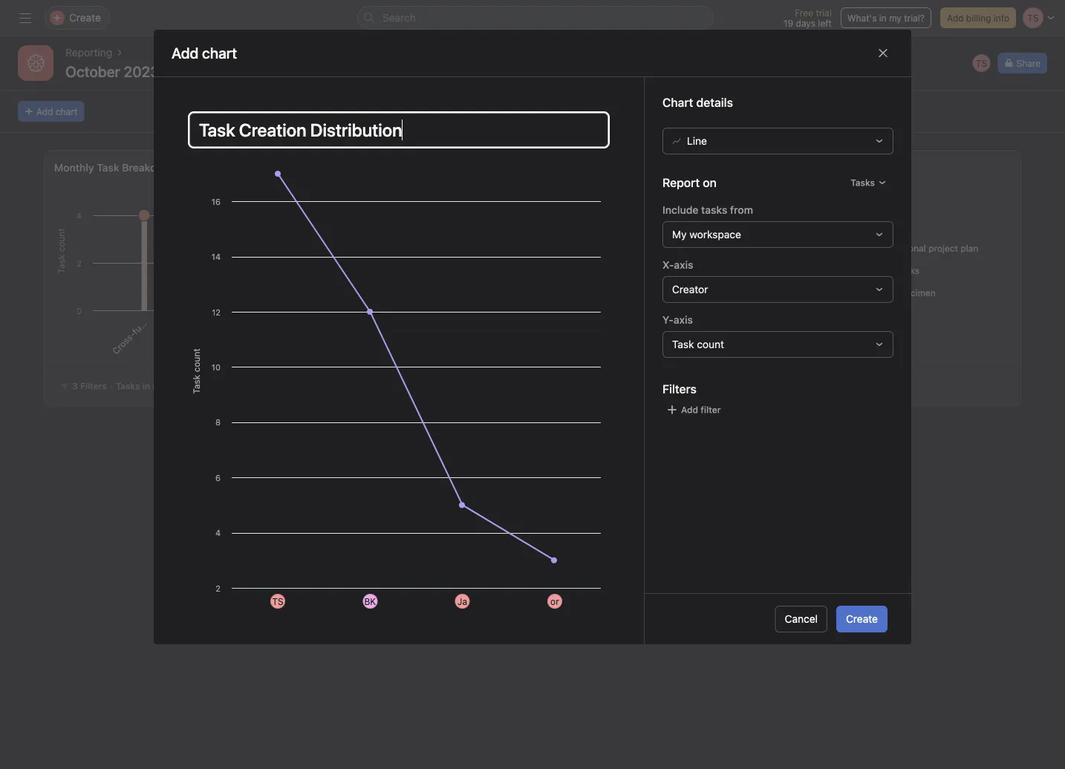 Task type: locate. For each thing, give the bounding box(es) containing it.
filter
[[701, 405, 721, 415]]

filters right 3
[[80, 381, 107, 391]]

drisco's drinks
[[856, 266, 920, 276]]

cross-
[[856, 243, 884, 254]]

drisco's
[[856, 266, 891, 276]]

create button
[[836, 606, 888, 633]]

axis
[[674, 259, 693, 271], [674, 314, 693, 326]]

add left chart
[[36, 106, 53, 117]]

1 horizontal spatial tasks in my workspace
[[607, 381, 705, 391]]

0 vertical spatial add
[[947, 13, 964, 23]]

cancel button
[[775, 606, 828, 633]]

monthly
[[54, 162, 94, 174]]

workspace inside button
[[659, 381, 705, 391]]

task right monthly
[[97, 162, 119, 174]]

1 horizontal spatial ts
[[976, 58, 987, 68]]

tasks in my workspace
[[116, 381, 214, 391], [607, 381, 705, 391]]

breakdown
[[122, 162, 177, 174]]

creator
[[672, 283, 708, 296]]

1 horizontal spatial my
[[643, 381, 656, 391]]

ts
[[976, 58, 987, 68], [272, 596, 284, 607]]

tasks
[[851, 177, 875, 188], [116, 381, 140, 391], [607, 381, 631, 391]]

add for add filter
[[681, 405, 698, 415]]

billing
[[966, 13, 991, 23]]

add inside 'button'
[[947, 13, 964, 23]]

trial
[[816, 7, 832, 18]]

[oct. 2023]
[[179, 162, 237, 174]]

2 horizontal spatial my
[[672, 228, 687, 241]]

cross-functional project plan
[[856, 243, 979, 254]]

1 vertical spatial octopus
[[214, 324, 246, 357]]

add left billing
[[947, 13, 964, 23]]

reporting
[[65, 46, 112, 59]]

1 horizontal spatial add
[[681, 405, 698, 415]]

2 horizontal spatial tasks
[[851, 177, 875, 188]]

add left filter
[[681, 405, 698, 415]]

1 horizontal spatial in
[[633, 381, 641, 391]]

lkftoihjh
[[428, 318, 459, 349]]

my
[[672, 228, 687, 241], [153, 381, 166, 391], [643, 381, 656, 391]]

task down y-axis
[[672, 338, 694, 350]]

filters
[[80, 381, 107, 391], [663, 382, 697, 396]]

my workspace
[[672, 228, 741, 241]]

tasks button
[[844, 172, 894, 193]]

axis up task count
[[674, 314, 693, 326]]

in
[[879, 13, 887, 23], [142, 381, 150, 391], [633, 381, 641, 391]]

1 horizontal spatial filters
[[663, 382, 697, 396]]

what's in my trial? button
[[841, 7, 931, 28]]

tasks
[[701, 204, 727, 216]]

0 horizontal spatial filters
[[80, 381, 107, 391]]

x-axis
[[663, 259, 693, 271]]

line
[[687, 135, 707, 147]]

0 horizontal spatial task
[[97, 162, 119, 174]]

reporting link
[[65, 45, 112, 61]]

1 horizontal spatial specimen
[[894, 288, 936, 298]]

add chart button
[[18, 101, 84, 122]]

2 horizontal spatial in
[[879, 13, 887, 23]]

1 horizontal spatial octopus
[[856, 288, 892, 298]]

1 vertical spatial ts
[[272, 596, 284, 607]]

tasks in my workspace inside button
[[607, 381, 705, 391]]

axis up creator at the top right of page
[[674, 259, 693, 271]]

1 vertical spatial axis
[[674, 314, 693, 326]]

1 vertical spatial task
[[672, 338, 694, 350]]

1 horizontal spatial tasks
[[607, 381, 631, 391]]

0 horizontal spatial in
[[142, 381, 150, 391]]

chart
[[56, 106, 77, 117]]

tasks inside button
[[607, 381, 631, 391]]

tasks inside dropdown button
[[851, 177, 875, 188]]

3
[[72, 381, 78, 391]]

my workspace button
[[663, 221, 894, 248]]

in inside button
[[633, 381, 641, 391]]

filters up add filter dropdown button
[[663, 382, 697, 396]]

0 horizontal spatial my
[[153, 381, 166, 391]]

search list box
[[357, 6, 714, 30]]

add chart
[[36, 106, 77, 117]]

0 horizontal spatial tasks in my workspace
[[116, 381, 214, 391]]

1 horizontal spatial task
[[672, 338, 694, 350]]

0 vertical spatial task
[[97, 162, 119, 174]]

specimen
[[894, 288, 936, 298], [241, 293, 277, 330]]

october
[[65, 62, 120, 80]]

workspace
[[690, 228, 741, 241], [168, 381, 214, 391], [659, 381, 705, 391]]

in for what's in my trial? button
[[879, 13, 887, 23]]

brain image
[[27, 54, 45, 72]]

0 horizontal spatial add
[[36, 106, 53, 117]]

y-axis
[[663, 314, 693, 326]]

0 horizontal spatial tasks
[[116, 381, 140, 391]]

0 horizontal spatial ts
[[272, 596, 284, 607]]

trial?
[[904, 13, 925, 23]]

line button
[[663, 128, 894, 154]]

2 vertical spatial add
[[681, 405, 698, 415]]

task count
[[672, 338, 724, 350]]

octopus
[[856, 288, 892, 298], [214, 324, 246, 357]]

0 horizontal spatial octopus
[[214, 324, 246, 357]]

add inside dropdown button
[[681, 405, 698, 415]]

octopus specimen
[[856, 288, 936, 298], [214, 293, 277, 357]]

1 vertical spatial add
[[36, 106, 53, 117]]

2 tasks in my workspace from the left
[[607, 381, 705, 391]]

task
[[97, 162, 119, 174], [672, 338, 694, 350]]

task count button
[[663, 331, 894, 358]]

in inside button
[[879, 13, 887, 23]]

add
[[947, 13, 964, 23], [36, 106, 53, 117], [681, 405, 698, 415]]

0 vertical spatial ts
[[976, 58, 987, 68]]

0 horizontal spatial specimen
[[241, 293, 277, 330]]

2 horizontal spatial add
[[947, 13, 964, 23]]

add inside button
[[36, 106, 53, 117]]

my inside button
[[643, 381, 656, 391]]

free
[[795, 7, 813, 18]]

add for add chart
[[36, 106, 53, 117]]

drinks
[[893, 266, 920, 276]]

0 vertical spatial axis
[[674, 259, 693, 271]]

workspace inside dropdown button
[[690, 228, 741, 241]]



Task type: vqa. For each thing, say whether or not it's contained in the screenshot.
underline icon
no



Task type: describe. For each thing, give the bounding box(es) containing it.
show options image
[[212, 65, 224, 77]]

bk
[[364, 596, 376, 607]]

count
[[697, 338, 724, 350]]

create
[[846, 613, 878, 625]]

close image
[[877, 47, 889, 59]]

axis for x-
[[674, 259, 693, 271]]

ts inside button
[[976, 58, 987, 68]]

creator button
[[663, 276, 894, 303]]

info
[[994, 13, 1010, 23]]

y-
[[663, 314, 674, 326]]

search button
[[357, 6, 714, 30]]

my inside dropdown button
[[672, 228, 687, 241]]

left
[[818, 18, 832, 28]]

add billing info
[[947, 13, 1010, 23]]

functional
[[884, 243, 926, 254]]

share button
[[998, 53, 1047, 74]]

what's
[[848, 13, 877, 23]]

from
[[730, 204, 753, 216]]

include
[[663, 204, 699, 216]]

or
[[550, 596, 559, 607]]

add to starred image
[[233, 65, 245, 77]]

project
[[929, 243, 958, 254]]

my
[[889, 13, 902, 23]]

report on
[[663, 176, 717, 190]]

plan
[[961, 243, 979, 254]]

2023 recap
[[124, 62, 205, 80]]

tasks in my workspace button
[[550, 376, 712, 397]]

add filter
[[681, 405, 721, 415]]

include tasks from
[[663, 204, 753, 216]]

in for tasks in my workspace button
[[633, 381, 641, 391]]

ts button
[[971, 53, 992, 74]]

share
[[1017, 58, 1041, 68]]

1 tasks in my workspace from the left
[[116, 381, 214, 391]]

add chart
[[172, 44, 237, 62]]

add billing info button
[[940, 7, 1016, 28]]

search
[[383, 12, 416, 24]]

0 vertical spatial octopus
[[856, 288, 892, 298]]

Task Creation Distribution text field
[[189, 113, 608, 147]]

ja
[[458, 596, 467, 607]]

october 2023 recap
[[65, 62, 205, 80]]

1 horizontal spatial octopus specimen
[[856, 288, 936, 298]]

0 horizontal spatial octopus specimen
[[214, 293, 277, 357]]

what's in my trial?
[[848, 13, 925, 23]]

days
[[796, 18, 816, 28]]

cancel
[[785, 613, 818, 625]]

3 filters
[[72, 381, 107, 391]]

x-
[[663, 259, 674, 271]]

free trial 19 days left
[[784, 7, 832, 28]]

19
[[784, 18, 794, 28]]

task inside dropdown button
[[672, 338, 694, 350]]

axis for y-
[[674, 314, 693, 326]]

monthly task breakdown [oct. 2023]
[[54, 162, 237, 174]]

add filter button
[[663, 400, 725, 420]]

chart details
[[663, 95, 733, 109]]

add for add billing info
[[947, 13, 964, 23]]



